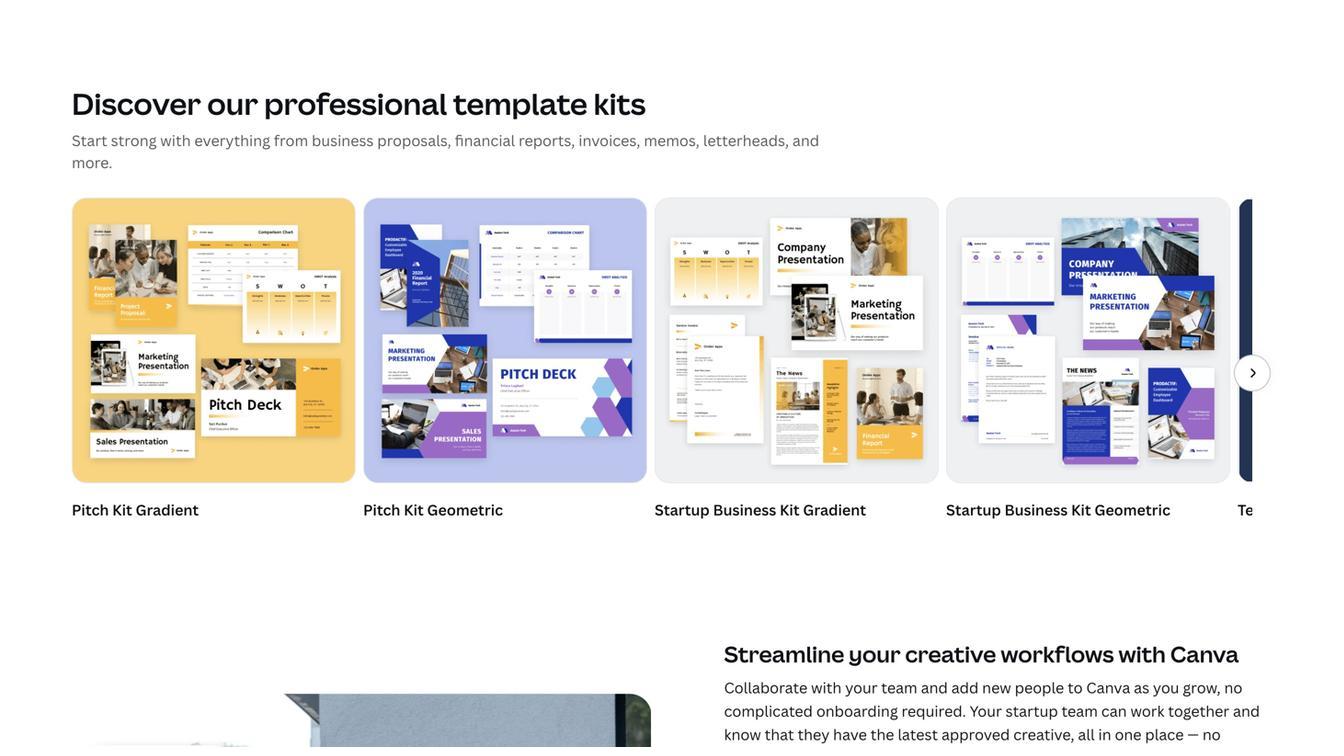 Task type: describe. For each thing, give the bounding box(es) containing it.
approved
[[942, 725, 1010, 745]]

discover
[[72, 84, 201, 124]]

startup
[[1006, 702, 1058, 722]]

discover our professional template kits start strong with everything from business proposals, financial reports, invoices, memos, letterheads, and more.
[[72, 84, 819, 173]]

have
[[833, 725, 867, 745]]

pitch for pitch kit geometric
[[363, 500, 400, 520]]

strong
[[111, 131, 157, 150]]

memos,
[[644, 131, 700, 150]]

pitch kit_style1_toolkit 2 image
[[73, 199, 355, 483]]

kits
[[594, 84, 646, 124]]

business
[[312, 131, 374, 150]]

as
[[1134, 678, 1150, 698]]

creative
[[905, 639, 996, 669]]

complicated
[[724, 702, 813, 722]]

template
[[453, 84, 588, 124]]

you
[[1153, 678, 1179, 698]]

2 vertical spatial and
[[1233, 702, 1260, 722]]

creative,
[[1014, 725, 1075, 745]]

add
[[952, 678, 979, 698]]

1 horizontal spatial and
[[921, 678, 948, 698]]

tech brandin
[[1238, 500, 1324, 520]]

in
[[1099, 725, 1112, 745]]

1 vertical spatial team
[[1062, 702, 1098, 722]]

together
[[1168, 702, 1230, 722]]

startup for startup business kit geometric
[[946, 500, 1001, 520]]

branding marketing events_style1_toolkit 2 image
[[1239, 199, 1324, 483]]

2 gradient from the left
[[803, 500, 866, 520]]

everything
[[194, 131, 270, 150]]

onboarding
[[817, 702, 898, 722]]

startup business kit gradient
[[655, 500, 866, 520]]

3 kit from the left
[[780, 500, 800, 520]]

0 vertical spatial your
[[849, 639, 901, 669]]

brandin
[[1275, 500, 1324, 520]]

1 vertical spatial your
[[845, 678, 878, 698]]

collaborate
[[724, 678, 808, 698]]

more.
[[72, 153, 112, 173]]

pitch for pitch kit gradient
[[72, 500, 109, 520]]

place
[[1145, 725, 1184, 745]]

—
[[1188, 725, 1199, 745]]

1 kit from the left
[[112, 500, 132, 520]]

with for streamline your creative workflows with canva
[[811, 678, 842, 698]]

tech
[[1238, 500, 1271, 520]]

pitch kit gradient link
[[72, 198, 356, 526]]

pitch kit gradient
[[72, 500, 199, 520]]

invoices,
[[579, 131, 640, 150]]

0 horizontal spatial canva
[[1087, 678, 1131, 698]]

streamline
[[724, 639, 844, 669]]

letterheads,
[[703, 131, 789, 150]]

to
[[1068, 678, 1083, 698]]

1 vertical spatial with
[[1119, 639, 1166, 669]]



Task type: vqa. For each thing, say whether or not it's contained in the screenshot.
This corresponding to app
no



Task type: locate. For each thing, give the bounding box(es) containing it.
streamline your creative workflows with canva collaborate with your team and add new people to canva as you grow, no complicated onboarding required. your startup team can work together and know that they have the latest approved creative, all in one place — 
[[724, 639, 1260, 748]]

required.
[[902, 702, 966, 722]]

that
[[765, 725, 794, 745]]

latest
[[898, 725, 938, 745]]

professional
[[264, 84, 447, 124]]

0 horizontal spatial business
[[713, 500, 776, 520]]

with right strong
[[160, 131, 191, 150]]

2 horizontal spatial and
[[1233, 702, 1260, 722]]

0 horizontal spatial startup
[[655, 500, 710, 520]]

the
[[871, 725, 894, 745]]

one
[[1115, 725, 1142, 745]]

1 horizontal spatial canva
[[1170, 639, 1239, 669]]

1 gradient from the left
[[136, 500, 199, 520]]

1 horizontal spatial gradient
[[803, 500, 866, 520]]

2 pitch from the left
[[363, 500, 400, 520]]

0 horizontal spatial with
[[160, 131, 191, 150]]

from
[[274, 131, 308, 150]]

0 horizontal spatial team
[[881, 678, 918, 698]]

proposals,
[[377, 131, 451, 150]]

startup business_style2_toolkit image
[[947, 199, 1230, 483]]

1 horizontal spatial with
[[811, 678, 842, 698]]

0 vertical spatial and
[[793, 131, 819, 150]]

business for gradient
[[713, 500, 776, 520]]

1 horizontal spatial business
[[1005, 500, 1068, 520]]

team down to
[[1062, 702, 1098, 722]]

2 startup from the left
[[946, 500, 1001, 520]]

startup business_style1_toolkit image
[[656, 199, 938, 483]]

workflows
[[1001, 639, 1114, 669]]

your
[[970, 702, 1002, 722]]

team up required.
[[881, 678, 918, 698]]

grow,
[[1183, 678, 1221, 698]]

canva up 'grow,' on the bottom right of the page
[[1170, 639, 1239, 669]]

with up onboarding
[[811, 678, 842, 698]]

1 horizontal spatial team
[[1062, 702, 1098, 722]]

they
[[798, 725, 830, 745]]

pitch kit geometric link
[[363, 198, 647, 526]]

1 horizontal spatial pitch
[[363, 500, 400, 520]]

4 kit from the left
[[1071, 500, 1091, 520]]

canva
[[1170, 639, 1239, 669], [1087, 678, 1131, 698]]

and
[[793, 131, 819, 150], [921, 678, 948, 698], [1233, 702, 1260, 722]]

0 vertical spatial canva
[[1170, 639, 1239, 669]]

kit
[[112, 500, 132, 520], [404, 500, 424, 520], [780, 500, 800, 520], [1071, 500, 1091, 520]]

all
[[1078, 725, 1095, 745]]

0 horizontal spatial and
[[793, 131, 819, 150]]

startup
[[655, 500, 710, 520], [946, 500, 1001, 520]]

tech brandin link
[[1238, 198, 1324, 526]]

and up required.
[[921, 678, 948, 698]]

start
[[72, 131, 107, 150]]

startup for startup business kit gradient
[[655, 500, 710, 520]]

1 vertical spatial canva
[[1087, 678, 1131, 698]]

and right "letterheads,"
[[793, 131, 819, 150]]

0 horizontal spatial pitch
[[72, 500, 109, 520]]

pitch
[[72, 500, 109, 520], [363, 500, 400, 520]]

with for discover our professional template kits
[[160, 131, 191, 150]]

and down no
[[1233, 702, 1260, 722]]

canva up can
[[1087, 678, 1131, 698]]

our
[[207, 84, 258, 124]]

2 vertical spatial with
[[811, 678, 842, 698]]

with inside discover our professional template kits start strong with everything from business proposals, financial reports, invoices, memos, letterheads, and more.
[[160, 131, 191, 150]]

0 vertical spatial team
[[881, 678, 918, 698]]

0 horizontal spatial geometric
[[427, 500, 503, 520]]

financial
[[455, 131, 515, 150]]

people
[[1015, 678, 1064, 698]]

business for geometric
[[1005, 500, 1068, 520]]

pitch kit_style2_toolkit 2 image
[[364, 199, 647, 483]]

1 horizontal spatial geometric
[[1095, 500, 1171, 520]]

1 pitch from the left
[[72, 500, 109, 520]]

know
[[724, 725, 761, 745]]

startup business kit geometric link
[[946, 198, 1231, 526]]

2 geometric from the left
[[1095, 500, 1171, 520]]

1 vertical spatial and
[[921, 678, 948, 698]]

startup business kit geometric
[[946, 500, 1171, 520]]

pitch kit geometric
[[363, 500, 503, 520]]

team
[[881, 678, 918, 698], [1062, 702, 1098, 722]]

reports,
[[519, 131, 575, 150]]

0 horizontal spatial gradient
[[136, 500, 199, 520]]

1 business from the left
[[713, 500, 776, 520]]

2 business from the left
[[1005, 500, 1068, 520]]

new
[[982, 678, 1011, 698]]

your
[[849, 639, 901, 669], [845, 678, 878, 698]]

2 kit from the left
[[404, 500, 424, 520]]

business
[[713, 500, 776, 520], [1005, 500, 1068, 520]]

can
[[1102, 702, 1127, 722]]

with up the as
[[1119, 639, 1166, 669]]

geometric
[[427, 500, 503, 520], [1095, 500, 1171, 520]]

0 vertical spatial with
[[160, 131, 191, 150]]

work
[[1131, 702, 1165, 722]]

1 horizontal spatial startup
[[946, 500, 1001, 520]]

no
[[1224, 678, 1243, 698]]

gradient
[[136, 500, 199, 520], [803, 500, 866, 520]]

startup business kit gradient link
[[655, 198, 939, 526]]

2 horizontal spatial with
[[1119, 639, 1166, 669]]

with
[[160, 131, 191, 150], [1119, 639, 1166, 669], [811, 678, 842, 698]]

1 geometric from the left
[[427, 500, 503, 520]]

1 startup from the left
[[655, 500, 710, 520]]

and inside discover our professional template kits start strong with everything from business proposals, financial reports, invoices, memos, letterheads, and more.
[[793, 131, 819, 150]]



